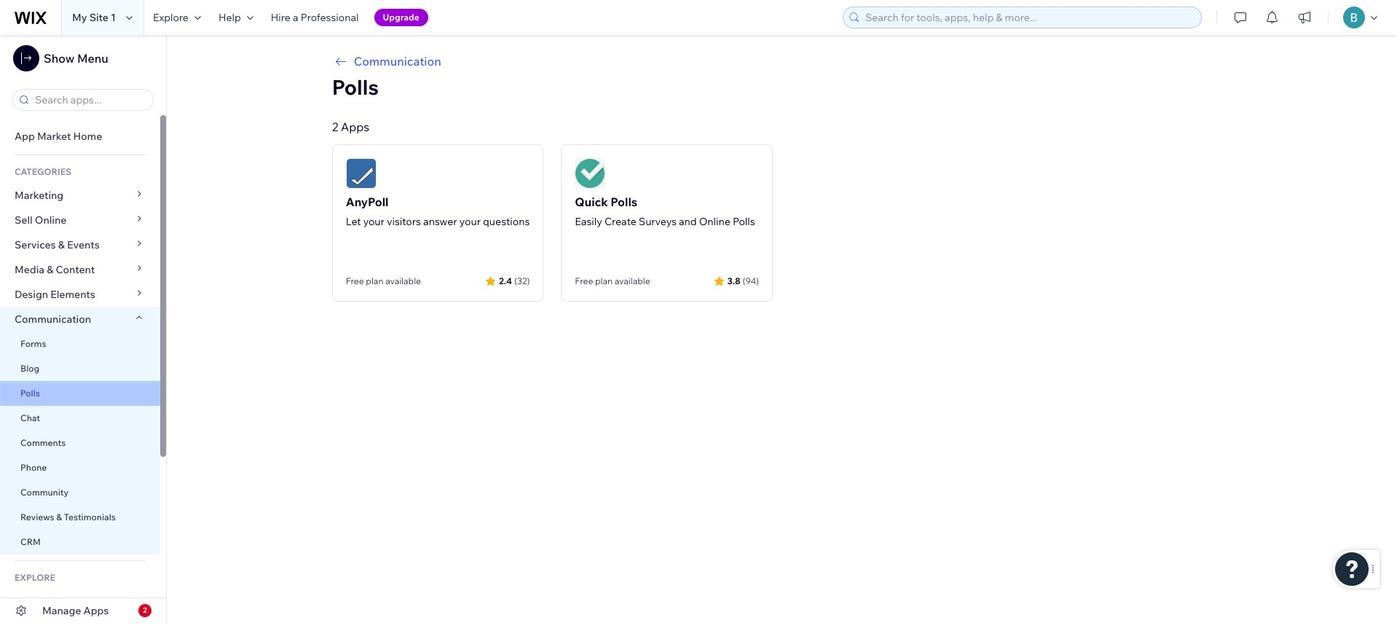 Task type: describe. For each thing, give the bounding box(es) containing it.
services & events
[[15, 238, 100, 251]]

answer
[[423, 215, 457, 228]]

services
[[15, 238, 56, 251]]

free for let
[[346, 275, 364, 286]]

(32)
[[515, 275, 530, 286]]

3.8 (94)
[[728, 275, 759, 286]]

0 horizontal spatial communication link
[[0, 307, 160, 332]]

crm link
[[0, 530, 160, 555]]

& for events
[[58, 238, 65, 251]]

media & content link
[[0, 257, 160, 282]]

events
[[67, 238, 100, 251]]

team picks link
[[0, 589, 160, 614]]

online inside quick polls easily create surveys and online polls
[[699, 215, 731, 228]]

1 horizontal spatial communication link
[[332, 52, 1232, 70]]

picks
[[43, 595, 68, 608]]

reviews
[[20, 512, 54, 523]]

anypoll logo image
[[346, 158, 377, 189]]

Search for tools, apps, help & more... field
[[861, 7, 1197, 28]]

manage
[[42, 604, 81, 617]]

surveys
[[639, 215, 677, 228]]

app market home link
[[0, 124, 160, 149]]

Search apps... field
[[31, 90, 149, 110]]

my site 1
[[72, 11, 116, 24]]

questions
[[483, 215, 530, 228]]

upgrade
[[383, 12, 420, 23]]

team picks
[[15, 595, 68, 608]]

help
[[219, 11, 241, 24]]

phone link
[[0, 455, 160, 480]]

communication inside sidebar element
[[15, 313, 93, 326]]

home
[[73, 130, 102, 143]]

marketing link
[[0, 183, 160, 208]]

quick polls easily create surveys and online polls
[[575, 195, 755, 228]]

free plan available for let
[[346, 275, 421, 286]]

phone
[[20, 462, 47, 473]]

3.8
[[728, 275, 741, 286]]

1 your from the left
[[363, 215, 385, 228]]

crm
[[20, 536, 41, 547]]

create
[[605, 215, 637, 228]]

hire a professional
[[271, 11, 359, 24]]

market
[[37, 130, 71, 143]]

team
[[15, 595, 41, 608]]

& for content
[[47, 263, 53, 276]]

design elements link
[[0, 282, 160, 307]]

available for polls
[[615, 275, 651, 286]]

comments link
[[0, 431, 160, 455]]

blog link
[[0, 356, 160, 381]]

2 apps
[[332, 120, 370, 134]]

2 your from the left
[[460, 215, 481, 228]]

sell online
[[15, 214, 67, 227]]

1 horizontal spatial communication
[[354, 54, 441, 69]]

sidebar element
[[0, 35, 167, 623]]

show menu button
[[13, 45, 108, 71]]

show menu
[[44, 51, 108, 66]]

site
[[89, 11, 109, 24]]

visitors
[[387, 215, 421, 228]]

services & events link
[[0, 232, 160, 257]]

2 for 2
[[143, 606, 147, 615]]

quick
[[575, 195, 608, 209]]

app
[[15, 130, 35, 143]]

chat
[[20, 412, 40, 423]]

reviews & testimonials
[[20, 512, 116, 523]]

hire a professional link
[[262, 0, 368, 35]]



Task type: locate. For each thing, give the bounding box(es) containing it.
available down visitors
[[386, 275, 421, 286]]

categories
[[15, 166, 71, 177]]

forms link
[[0, 332, 160, 356]]

plan for polls
[[595, 275, 613, 286]]

1 vertical spatial apps
[[83, 604, 109, 617]]

apps up anypoll logo
[[341, 120, 370, 134]]

communication down upgrade button
[[354, 54, 441, 69]]

0 horizontal spatial online
[[35, 214, 67, 227]]

professional
[[301, 11, 359, 24]]

&
[[58, 238, 65, 251], [47, 263, 53, 276], [56, 512, 62, 523]]

anypoll
[[346, 195, 389, 209]]

1 horizontal spatial plan
[[595, 275, 613, 286]]

1 vertical spatial &
[[47, 263, 53, 276]]

design elements
[[15, 288, 95, 301]]

your right let
[[363, 215, 385, 228]]

anypoll let your visitors answer your questions
[[346, 195, 530, 228]]

easily
[[575, 215, 603, 228]]

content
[[56, 263, 95, 276]]

2 inside sidebar element
[[143, 606, 147, 615]]

2 for 2 apps
[[332, 120, 338, 134]]

1 horizontal spatial your
[[460, 215, 481, 228]]

free plan available for polls
[[575, 275, 651, 286]]

explore
[[153, 11, 189, 24]]

free
[[346, 275, 364, 286], [575, 275, 593, 286]]

1
[[111, 11, 116, 24]]

2
[[332, 120, 338, 134], [143, 606, 147, 615]]

polls right and at top
[[733, 215, 755, 228]]

0 horizontal spatial free plan available
[[346, 275, 421, 286]]

polls
[[332, 74, 379, 100], [611, 195, 638, 209], [733, 215, 755, 228], [20, 388, 40, 399]]

comments
[[20, 437, 66, 448]]

& left events at the left top of the page
[[58, 238, 65, 251]]

0 horizontal spatial apps
[[83, 604, 109, 617]]

communication link
[[332, 52, 1232, 70], [0, 307, 160, 332]]

apps inside sidebar element
[[83, 604, 109, 617]]

1 free from the left
[[346, 275, 364, 286]]

0 vertical spatial communication link
[[332, 52, 1232, 70]]

communication
[[354, 54, 441, 69], [15, 313, 93, 326]]

marketing
[[15, 189, 64, 202]]

& for testimonials
[[56, 512, 62, 523]]

media & content
[[15, 263, 95, 276]]

0 horizontal spatial plan
[[366, 275, 384, 286]]

free for polls
[[575, 275, 593, 286]]

1 horizontal spatial free plan available
[[575, 275, 651, 286]]

media
[[15, 263, 44, 276]]

2.4
[[499, 275, 512, 286]]

1 horizontal spatial online
[[699, 215, 731, 228]]

2 free from the left
[[575, 275, 593, 286]]

2 free plan available from the left
[[575, 275, 651, 286]]

& inside media & content link
[[47, 263, 53, 276]]

1 available from the left
[[386, 275, 421, 286]]

0 horizontal spatial free
[[346, 275, 364, 286]]

and
[[679, 215, 697, 228]]

chat link
[[0, 406, 160, 431]]

sell online link
[[0, 208, 160, 232]]

1 vertical spatial 2
[[143, 606, 147, 615]]

2 vertical spatial &
[[56, 512, 62, 523]]

free down let
[[346, 275, 364, 286]]

polls up chat
[[20, 388, 40, 399]]

explore
[[15, 572, 55, 583]]

your
[[363, 215, 385, 228], [460, 215, 481, 228]]

reviews & testimonials link
[[0, 505, 160, 530]]

communication down design elements
[[15, 313, 93, 326]]

app market home
[[15, 130, 102, 143]]

apps for manage apps
[[83, 604, 109, 617]]

help button
[[210, 0, 262, 35]]

1 horizontal spatial 2
[[332, 120, 338, 134]]

sell
[[15, 214, 33, 227]]

your right answer
[[460, 215, 481, 228]]

upgrade button
[[374, 9, 428, 26]]

2 plan from the left
[[595, 275, 613, 286]]

& inside the 'reviews & testimonials' link
[[56, 512, 62, 523]]

apps for 2 apps
[[341, 120, 370, 134]]

0 vertical spatial &
[[58, 238, 65, 251]]

& right media
[[47, 263, 53, 276]]

free plan available
[[346, 275, 421, 286], [575, 275, 651, 286]]

1 horizontal spatial apps
[[341, 120, 370, 134]]

my
[[72, 11, 87, 24]]

let
[[346, 215, 361, 228]]

design
[[15, 288, 48, 301]]

polls inside sidebar element
[[20, 388, 40, 399]]

1 vertical spatial communication
[[15, 313, 93, 326]]

2 available from the left
[[615, 275, 651, 286]]

a
[[293, 11, 298, 24]]

& inside services & events link
[[58, 238, 65, 251]]

0 horizontal spatial your
[[363, 215, 385, 228]]

hire
[[271, 11, 291, 24]]

apps
[[341, 120, 370, 134], [83, 604, 109, 617]]

0 horizontal spatial available
[[386, 275, 421, 286]]

available down create
[[615, 275, 651, 286]]

free plan available down visitors
[[346, 275, 421, 286]]

free down easily on the top of page
[[575, 275, 593, 286]]

1 plan from the left
[[366, 275, 384, 286]]

(94)
[[743, 275, 759, 286]]

free plan available down create
[[575, 275, 651, 286]]

0 horizontal spatial communication
[[15, 313, 93, 326]]

quick polls logo image
[[575, 158, 606, 189]]

available for let
[[386, 275, 421, 286]]

plan
[[366, 275, 384, 286], [595, 275, 613, 286]]

plan for let
[[366, 275, 384, 286]]

1 vertical spatial communication link
[[0, 307, 160, 332]]

community link
[[0, 480, 160, 505]]

0 horizontal spatial 2
[[143, 606, 147, 615]]

polls up 2 apps
[[332, 74, 379, 100]]

menu
[[77, 51, 108, 66]]

1 horizontal spatial free
[[575, 275, 593, 286]]

available
[[386, 275, 421, 286], [615, 275, 651, 286]]

online inside sidebar element
[[35, 214, 67, 227]]

online
[[35, 214, 67, 227], [699, 215, 731, 228]]

forms
[[20, 338, 46, 349]]

blog
[[20, 363, 39, 374]]

0 vertical spatial communication
[[354, 54, 441, 69]]

elements
[[50, 288, 95, 301]]

show
[[44, 51, 75, 66]]

community
[[20, 487, 69, 498]]

polls up create
[[611, 195, 638, 209]]

online up services & events
[[35, 214, 67, 227]]

1 free plan available from the left
[[346, 275, 421, 286]]

& right the reviews
[[56, 512, 62, 523]]

manage apps
[[42, 604, 109, 617]]

online right and at top
[[699, 215, 731, 228]]

polls link
[[0, 381, 160, 406]]

2.4 (32)
[[499, 275, 530, 286]]

0 vertical spatial apps
[[341, 120, 370, 134]]

apps right manage
[[83, 604, 109, 617]]

0 vertical spatial 2
[[332, 120, 338, 134]]

1 horizontal spatial available
[[615, 275, 651, 286]]

testimonials
[[64, 512, 116, 523]]



Task type: vqa. For each thing, say whether or not it's contained in the screenshot.
Communications POPUP BUTTON
no



